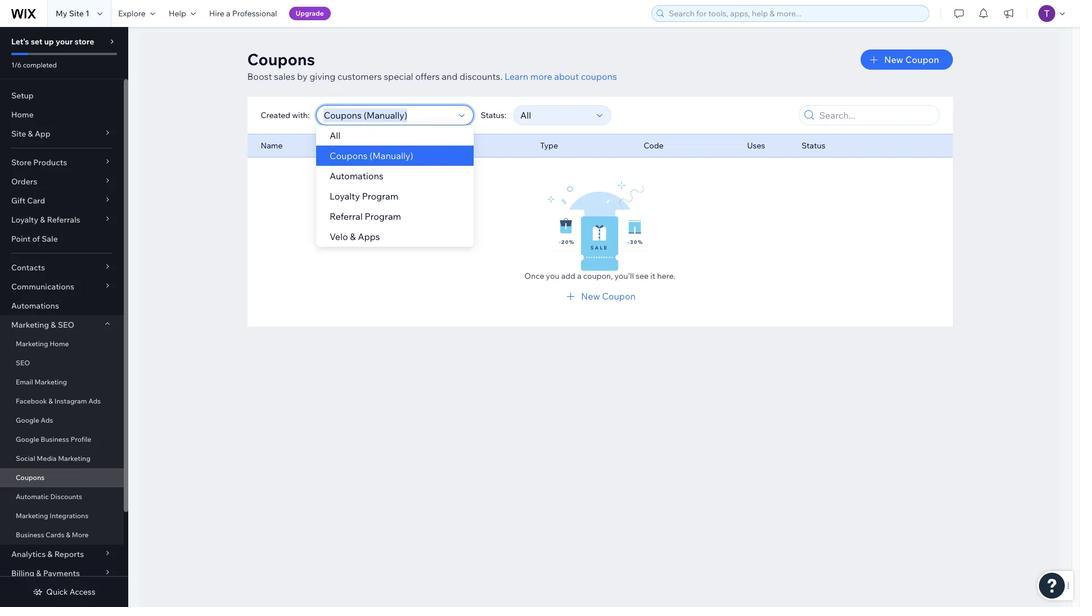 Task type: vqa. For each thing, say whether or not it's contained in the screenshot.
Loyalty & Referrals
yes



Task type: describe. For each thing, give the bounding box(es) containing it.
up
[[44, 37, 54, 47]]

my
[[56, 8, 67, 19]]

loyalty program
[[330, 191, 398, 202]]

profile
[[71, 436, 91, 444]]

setup link
[[0, 86, 124, 105]]

of
[[32, 234, 40, 244]]

analytics & reports button
[[0, 545, 124, 564]]

1 vertical spatial business
[[16, 531, 44, 540]]

social media marketing link
[[0, 450, 124, 469]]

site & app
[[11, 129, 50, 139]]

marketing home
[[16, 340, 69, 348]]

see
[[636, 271, 649, 281]]

site & app button
[[0, 124, 124, 143]]

status
[[802, 141, 826, 151]]

loyalty & referrals
[[11, 215, 80, 225]]

store products button
[[0, 153, 124, 172]]

ads inside facebook & instagram ads link
[[88, 397, 101, 406]]

discounts.
[[460, 71, 503, 82]]

0 vertical spatial business
[[41, 436, 69, 444]]

upgrade
[[296, 9, 324, 17]]

automatic discounts link
[[0, 488, 124, 507]]

google for google ads
[[16, 416, 39, 425]]

Search for tools, apps, help & more... field
[[666, 6, 926, 21]]

1 horizontal spatial site
[[69, 8, 84, 19]]

new coupon button
[[861, 50, 953, 70]]

loyalty for loyalty & referrals
[[11, 215, 38, 225]]

learn more about coupons link
[[505, 71, 617, 82]]

& for instagram
[[49, 397, 53, 406]]

hire
[[209, 8, 224, 19]]

quick access button
[[33, 587, 95, 598]]

help
[[169, 8, 186, 19]]

google ads link
[[0, 411, 124, 430]]

created with:
[[261, 110, 310, 120]]

boost
[[247, 71, 272, 82]]

offers
[[415, 71, 440, 82]]

communications
[[11, 282, 74, 292]]

special
[[384, 71, 413, 82]]

instagram
[[54, 397, 87, 406]]

once you add a coupon, you'll see it here.
[[525, 271, 676, 281]]

marketing for integrations
[[16, 512, 48, 520]]

setup
[[11, 91, 34, 101]]

velo & apps
[[330, 231, 380, 243]]

1/6 completed
[[11, 61, 57, 69]]

apps
[[358, 231, 380, 243]]

business cards & more
[[16, 531, 89, 540]]

business cards & more link
[[0, 526, 124, 545]]

marketing for &
[[11, 320, 49, 330]]

google business profile link
[[0, 430, 124, 450]]

marketing home link
[[0, 335, 124, 354]]

automatic discounts
[[16, 493, 82, 501]]

seo inside popup button
[[58, 320, 74, 330]]

& for app
[[28, 129, 33, 139]]

store
[[75, 37, 94, 47]]

marketing down profile on the bottom of the page
[[58, 455, 90, 463]]

upgrade button
[[289, 7, 331, 20]]

loyalty for loyalty program
[[330, 191, 360, 202]]

google ads
[[16, 416, 53, 425]]

once
[[525, 271, 544, 281]]

gift card
[[11, 196, 45, 206]]

giving
[[310, 71, 336, 82]]

customers
[[338, 71, 382, 82]]

1
[[86, 8, 89, 19]]

social
[[16, 455, 35, 463]]

marketing for home
[[16, 340, 48, 348]]

quick access
[[46, 587, 95, 598]]

coupon for new coupon link
[[602, 291, 636, 302]]

access
[[70, 587, 95, 598]]

velo
[[330, 231, 348, 243]]

my site 1
[[56, 8, 89, 19]]

1/6
[[11, 61, 21, 69]]

program for loyalty program
[[362, 191, 398, 202]]

marketing up facebook & instagram ads
[[35, 378, 67, 387]]

& for payments
[[36, 569, 41, 579]]

billing
[[11, 569, 34, 579]]

more
[[530, 71, 552, 82]]

app
[[35, 129, 50, 139]]

marketing integrations
[[16, 512, 88, 520]]

ads inside google ads link
[[41, 416, 53, 425]]

integrations
[[50, 512, 88, 520]]

quick
[[46, 587, 68, 598]]

store products
[[11, 158, 67, 168]]

sales
[[274, 71, 295, 82]]

& inside business cards & more link
[[66, 531, 70, 540]]

google for google business profile
[[16, 436, 39, 444]]

1 horizontal spatial a
[[577, 271, 582, 281]]

you'll
[[615, 271, 634, 281]]

automations link
[[0, 297, 124, 316]]

coupons for coupons (manually)
[[330, 150, 368, 161]]

coupons (manually) option
[[316, 146, 474, 166]]

& for seo
[[51, 320, 56, 330]]

cards
[[46, 531, 64, 540]]

coupons (manually)
[[330, 150, 413, 161]]

uses
[[747, 141, 765, 151]]

help button
[[162, 0, 202, 27]]

type
[[540, 141, 558, 151]]

new for new coupon link
[[581, 291, 600, 302]]

let's set up your store
[[11, 37, 94, 47]]

orders button
[[0, 172, 124, 191]]

let's
[[11, 37, 29, 47]]



Task type: locate. For each thing, give the bounding box(es) containing it.
marketing integrations link
[[0, 507, 124, 526]]

& inside list box
[[350, 231, 356, 243]]

coupons for coupons boost sales by giving customers special offers and discounts. learn more about coupons
[[247, 50, 315, 69]]

it
[[651, 271, 656, 281]]

Search... field
[[816, 106, 935, 125]]

coupons up sales
[[247, 50, 315, 69]]

list box
[[316, 125, 474, 247]]

& inside site & app "dropdown button"
[[28, 129, 33, 139]]

seo up the email
[[16, 359, 30, 367]]

0 vertical spatial program
[[362, 191, 398, 202]]

here.
[[657, 271, 676, 281]]

referral
[[330, 211, 363, 222]]

program up apps
[[365, 211, 401, 222]]

your
[[56, 37, 73, 47]]

by
[[297, 71, 308, 82]]

home down setup
[[11, 110, 34, 120]]

loyalty inside list box
[[330, 191, 360, 202]]

(manually)
[[370, 150, 413, 161]]

0 vertical spatial seo
[[58, 320, 74, 330]]

new
[[885, 54, 904, 65], [581, 291, 600, 302]]

set
[[31, 37, 42, 47]]

site
[[69, 8, 84, 19], [11, 129, 26, 139]]

billing & payments button
[[0, 564, 124, 583]]

0 vertical spatial google
[[16, 416, 39, 425]]

coupons up "automatic"
[[16, 474, 44, 482]]

payments
[[43, 569, 80, 579]]

explore
[[118, 8, 146, 19]]

email
[[16, 378, 33, 387]]

email marketing link
[[0, 373, 124, 392]]

card
[[27, 196, 45, 206]]

2 google from the top
[[16, 436, 39, 444]]

new coupon
[[885, 54, 939, 65], [581, 291, 636, 302]]

referral program
[[330, 211, 401, 222]]

add
[[561, 271, 576, 281]]

coupon for new coupon button
[[906, 54, 939, 65]]

site left 1
[[69, 8, 84, 19]]

business
[[41, 436, 69, 444], [16, 531, 44, 540]]

0 horizontal spatial seo
[[16, 359, 30, 367]]

products
[[33, 158, 67, 168]]

discounts
[[50, 493, 82, 501]]

sidebar element
[[0, 27, 128, 608]]

more
[[72, 531, 89, 540]]

analytics
[[11, 550, 46, 560]]

1 vertical spatial loyalty
[[11, 215, 38, 225]]

0 horizontal spatial ads
[[41, 416, 53, 425]]

& for reports
[[47, 550, 53, 560]]

1 horizontal spatial loyalty
[[330, 191, 360, 202]]

a
[[226, 8, 230, 19], [577, 271, 582, 281]]

facebook & instagram ads
[[16, 397, 101, 406]]

& left reports
[[47, 550, 53, 560]]

google
[[16, 416, 39, 425], [16, 436, 39, 444]]

marketing down "automatic"
[[16, 512, 48, 520]]

social media marketing
[[16, 455, 90, 463]]

&
[[28, 129, 33, 139], [40, 215, 45, 225], [350, 231, 356, 243], [51, 320, 56, 330], [49, 397, 53, 406], [66, 531, 70, 540], [47, 550, 53, 560], [36, 569, 41, 579]]

& inside facebook & instagram ads link
[[49, 397, 53, 406]]

google down facebook
[[16, 416, 39, 425]]

with:
[[292, 110, 310, 120]]

site inside "dropdown button"
[[11, 129, 26, 139]]

0 vertical spatial loyalty
[[330, 191, 360, 202]]

coupons boost sales by giving customers special offers and discounts. learn more about coupons
[[247, 50, 617, 82]]

coupons inside coupons boost sales by giving customers special offers and discounts. learn more about coupons
[[247, 50, 315, 69]]

coupons inside coupons (manually) option
[[330, 150, 368, 161]]

home down 'marketing & seo' popup button
[[50, 340, 69, 348]]

& right facebook
[[49, 397, 53, 406]]

email marketing
[[16, 378, 67, 387]]

2 horizontal spatial coupons
[[330, 150, 368, 161]]

program for referral program
[[365, 211, 401, 222]]

site left app
[[11, 129, 26, 139]]

store
[[11, 158, 32, 168]]

analytics & reports
[[11, 550, 84, 560]]

all
[[330, 130, 340, 141]]

loyalty
[[330, 191, 360, 202], [11, 215, 38, 225]]

new for new coupon button
[[885, 54, 904, 65]]

business up "analytics"
[[16, 531, 44, 540]]

name
[[261, 141, 283, 151]]

coupons inside coupons link
[[16, 474, 44, 482]]

sale
[[42, 234, 58, 244]]

1 vertical spatial google
[[16, 436, 39, 444]]

1 horizontal spatial seo
[[58, 320, 74, 330]]

& right velo
[[350, 231, 356, 243]]

0 vertical spatial new
[[885, 54, 904, 65]]

1 horizontal spatial home
[[50, 340, 69, 348]]

referrals
[[47, 215, 80, 225]]

new coupon for new coupon link
[[581, 291, 636, 302]]

contacts button
[[0, 258, 124, 277]]

1 vertical spatial a
[[577, 271, 582, 281]]

& inside billing & payments dropdown button
[[36, 569, 41, 579]]

ads right instagram at left bottom
[[88, 397, 101, 406]]

automatic
[[16, 493, 49, 501]]

orders
[[11, 177, 37, 187]]

0 vertical spatial coupons
[[247, 50, 315, 69]]

0 vertical spatial site
[[69, 8, 84, 19]]

1 horizontal spatial automations
[[330, 170, 384, 182]]

program
[[362, 191, 398, 202], [365, 211, 401, 222]]

seo down automations link
[[58, 320, 74, 330]]

new coupon for new coupon button
[[885, 54, 939, 65]]

1 horizontal spatial new
[[885, 54, 904, 65]]

marketing down marketing & seo
[[16, 340, 48, 348]]

automations
[[330, 170, 384, 182], [11, 301, 59, 311]]

automations inside 'sidebar' element
[[11, 301, 59, 311]]

& left the more in the left bottom of the page
[[66, 531, 70, 540]]

automations up loyalty program
[[330, 170, 384, 182]]

point of sale
[[11, 234, 58, 244]]

& for apps
[[350, 231, 356, 243]]

1 vertical spatial program
[[365, 211, 401, 222]]

point of sale link
[[0, 230, 124, 249]]

& left app
[[28, 129, 33, 139]]

coupon inside button
[[906, 54, 939, 65]]

1 horizontal spatial new coupon
[[885, 54, 939, 65]]

completed
[[23, 61, 57, 69]]

1 vertical spatial new coupon
[[581, 291, 636, 302]]

1 vertical spatial ads
[[41, 416, 53, 425]]

coupons for coupons
[[16, 474, 44, 482]]

loyalty up referral on the left of page
[[330, 191, 360, 202]]

& right billing
[[36, 569, 41, 579]]

& down automations link
[[51, 320, 56, 330]]

coupon,
[[583, 271, 613, 281]]

marketing
[[11, 320, 49, 330], [16, 340, 48, 348], [35, 378, 67, 387], [58, 455, 90, 463], [16, 512, 48, 520]]

0 vertical spatial automations
[[330, 170, 384, 182]]

ads up google business profile
[[41, 416, 53, 425]]

1 vertical spatial seo
[[16, 359, 30, 367]]

0 vertical spatial new coupon
[[885, 54, 939, 65]]

reports
[[54, 550, 84, 560]]

0 horizontal spatial coupon
[[602, 291, 636, 302]]

ads
[[88, 397, 101, 406], [41, 416, 53, 425]]

1 vertical spatial site
[[11, 129, 26, 139]]

1 vertical spatial coupon
[[602, 291, 636, 302]]

None field
[[320, 106, 456, 125], [517, 106, 594, 125], [320, 106, 456, 125], [517, 106, 594, 125]]

facebook
[[16, 397, 47, 406]]

0 vertical spatial a
[[226, 8, 230, 19]]

0 horizontal spatial new coupon
[[581, 291, 636, 302]]

home link
[[0, 105, 124, 124]]

marketing up marketing home on the left bottom of page
[[11, 320, 49, 330]]

1 horizontal spatial coupons
[[247, 50, 315, 69]]

0 horizontal spatial home
[[11, 110, 34, 120]]

coupons down all
[[330, 150, 368, 161]]

loyalty inside dropdown button
[[11, 215, 38, 225]]

coupon
[[906, 54, 939, 65], [602, 291, 636, 302]]

program up referral program
[[362, 191, 398, 202]]

1 vertical spatial home
[[50, 340, 69, 348]]

1 vertical spatial coupons
[[330, 150, 368, 161]]

1 vertical spatial automations
[[11, 301, 59, 311]]

& for referrals
[[40, 215, 45, 225]]

communications button
[[0, 277, 124, 297]]

gift card button
[[0, 191, 124, 210]]

1 vertical spatial new
[[581, 291, 600, 302]]

status:
[[481, 110, 506, 120]]

2 vertical spatial coupons
[[16, 474, 44, 482]]

0 horizontal spatial site
[[11, 129, 26, 139]]

loyalty down gift card
[[11, 215, 38, 225]]

a right 'add'
[[577, 271, 582, 281]]

1 google from the top
[[16, 416, 39, 425]]

marketing & seo button
[[0, 316, 124, 335]]

0 horizontal spatial a
[[226, 8, 230, 19]]

coupons link
[[0, 469, 124, 488]]

marketing inside popup button
[[11, 320, 49, 330]]

seo link
[[0, 354, 124, 373]]

list box containing all
[[316, 125, 474, 247]]

new coupon inside button
[[885, 54, 939, 65]]

about
[[554, 71, 579, 82]]

& inside loyalty & referrals dropdown button
[[40, 215, 45, 225]]

0 vertical spatial home
[[11, 110, 34, 120]]

discount
[[406, 141, 439, 151]]

business up social media marketing
[[41, 436, 69, 444]]

0 vertical spatial coupon
[[906, 54, 939, 65]]

1 horizontal spatial ads
[[88, 397, 101, 406]]

media
[[37, 455, 57, 463]]

a inside hire a professional link
[[226, 8, 230, 19]]

& down card
[[40, 215, 45, 225]]

0 horizontal spatial automations
[[11, 301, 59, 311]]

gift
[[11, 196, 25, 206]]

new inside button
[[885, 54, 904, 65]]

0 horizontal spatial new
[[581, 291, 600, 302]]

google up social on the bottom left of the page
[[16, 436, 39, 444]]

a right hire
[[226, 8, 230, 19]]

0 horizontal spatial loyalty
[[11, 215, 38, 225]]

contacts
[[11, 263, 45, 273]]

1 horizontal spatial coupon
[[906, 54, 939, 65]]

automations down communications at the top left
[[11, 301, 59, 311]]

automations inside list box
[[330, 170, 384, 182]]

0 vertical spatial ads
[[88, 397, 101, 406]]

hire a professional
[[209, 8, 277, 19]]

0 horizontal spatial coupons
[[16, 474, 44, 482]]

home
[[11, 110, 34, 120], [50, 340, 69, 348]]

& inside "analytics & reports" dropdown button
[[47, 550, 53, 560]]

coupons
[[247, 50, 315, 69], [330, 150, 368, 161], [16, 474, 44, 482]]

code
[[644, 141, 664, 151]]

& inside 'marketing & seo' popup button
[[51, 320, 56, 330]]



